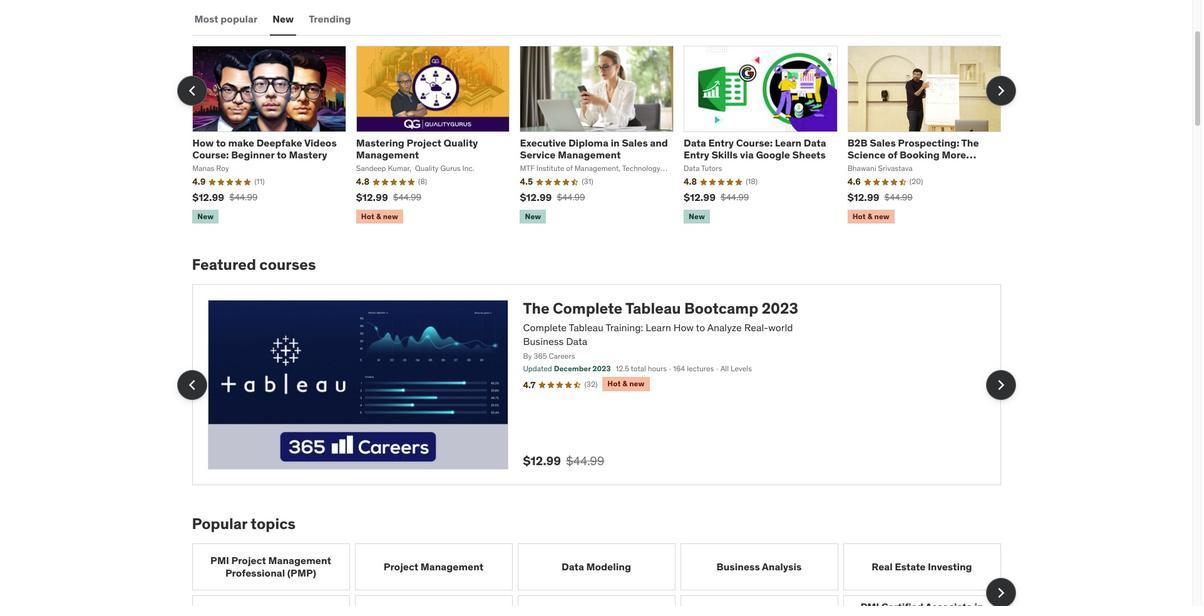 Task type: vqa. For each thing, say whether or not it's contained in the screenshot.
leftmost Tableau
yes



Task type: describe. For each thing, give the bounding box(es) containing it.
new button
[[270, 4, 296, 34]]

most
[[195, 13, 218, 25]]

to inside "the complete tableau bootcamp 2023 complete tableau training: learn how to analyze real-world business data by 365 careers"
[[696, 321, 706, 334]]

164
[[674, 364, 686, 374]]

hot & new
[[608, 379, 645, 389]]

executive diploma in sales and service management
[[520, 137, 668, 161]]

popular topics
[[192, 514, 296, 534]]

12.5
[[616, 364, 630, 374]]

0 horizontal spatial tableau
[[569, 321, 604, 334]]

12.5 total hours
[[616, 364, 667, 374]]

new
[[630, 379, 645, 389]]

data inside "the complete tableau bootcamp 2023 complete tableau training: learn how to analyze real-world business data by 365 careers"
[[566, 335, 588, 348]]

0 vertical spatial complete
[[553, 299, 623, 318]]

365
[[534, 351, 547, 361]]

carousel element for popular topics
[[192, 544, 1016, 606]]

$12.99
[[523, 454, 561, 469]]

service
[[520, 149, 556, 161]]

trending button
[[306, 4, 354, 34]]

&
[[623, 379, 628, 389]]

data inside "data modeling" link
[[562, 561, 584, 573]]

data modeling link
[[518, 544, 676, 591]]

1 horizontal spatial to
[[277, 149, 287, 161]]

management inside "link"
[[421, 561, 484, 573]]

2 next image from the top
[[991, 583, 1011, 603]]

by
[[523, 351, 532, 361]]

google
[[756, 149, 791, 161]]

entry left "skills"
[[684, 149, 710, 161]]

real-
[[745, 321, 769, 334]]

beginner
[[231, 149, 275, 161]]

quality
[[444, 137, 478, 149]]

meetings
[[848, 161, 893, 173]]

modeling
[[587, 561, 631, 573]]

previous image for carousel element containing the complete tableau bootcamp 2023
[[182, 375, 202, 395]]

data left b2b
[[804, 137, 827, 149]]

most popular
[[195, 13, 258, 25]]

sales inside executive diploma in sales and service management
[[622, 137, 648, 149]]

popular
[[192, 514, 247, 534]]

carousel element containing how to make deepfake videos course: beginner to mastery
[[177, 46, 1016, 226]]

training:
[[606, 321, 644, 334]]

pmi project management professional (pmp)
[[211, 555, 331, 579]]

more
[[942, 149, 967, 161]]

pmi project management professional (pmp) link
[[192, 544, 350, 591]]

prospecting:
[[899, 137, 960, 149]]

$44.99
[[566, 454, 605, 469]]

project for management
[[407, 137, 442, 149]]

management inside mastering project quality management
[[356, 149, 419, 161]]

real
[[872, 561, 893, 573]]

mastering project quality management
[[356, 137, 478, 161]]

and
[[650, 137, 668, 149]]

analyze
[[708, 321, 742, 334]]

trending
[[309, 13, 351, 25]]

how inside how to make deepfake videos course: beginner to mastery
[[192, 137, 214, 149]]

course: inside data entry course: learn data entry skills via google sheets
[[737, 137, 773, 149]]

1 next image from the top
[[991, 375, 1011, 395]]

mastering project quality management link
[[356, 137, 478, 161]]

data left "skills"
[[684, 137, 707, 149]]

science
[[848, 149, 886, 161]]

bootcamp
[[685, 299, 759, 318]]

booking
[[900, 149, 940, 161]]

new
[[273, 13, 294, 25]]

business analysis
[[717, 561, 802, 573]]

sales inside the b2b sales prospecting: the science of booking more meetings
[[870, 137, 896, 149]]

b2b
[[848, 137, 868, 149]]

carousel element for featured courses
[[177, 284, 1016, 485]]

featured courses
[[192, 255, 316, 275]]

2023 inside "the complete tableau bootcamp 2023 complete tableau training: learn how to analyze real-world business data by 365 careers"
[[762, 299, 799, 318]]

business analysis link
[[681, 544, 839, 591]]

all levels
[[721, 364, 752, 374]]

real estate investing link
[[844, 544, 1001, 591]]

the complete tableau bootcamp 2023 complete tableau training: learn how to analyze real-world business data by 365 careers
[[523, 299, 799, 361]]

skills
[[712, 149, 738, 161]]

investing
[[928, 561, 973, 573]]



Task type: locate. For each thing, give the bounding box(es) containing it.
0 horizontal spatial learn
[[646, 321, 672, 334]]

business left "analysis"
[[717, 561, 760, 573]]

topics
[[251, 514, 296, 534]]

sales right b2b
[[870, 137, 896, 149]]

data entry course: learn data entry skills via google sheets link
[[684, 137, 827, 161]]

0 horizontal spatial how
[[192, 137, 214, 149]]

mastery
[[289, 149, 327, 161]]

1 horizontal spatial tableau
[[626, 299, 681, 318]]

1 horizontal spatial how
[[674, 321, 694, 334]]

1 vertical spatial next image
[[991, 583, 1011, 603]]

0 horizontal spatial course:
[[192, 149, 229, 161]]

0 vertical spatial learn
[[775, 137, 802, 149]]

data
[[684, 137, 707, 149], [804, 137, 827, 149], [566, 335, 588, 348], [562, 561, 584, 573]]

previous image
[[182, 81, 202, 101], [182, 375, 202, 395]]

0 vertical spatial 2023
[[762, 299, 799, 318]]

0 vertical spatial previous image
[[182, 81, 202, 101]]

make
[[228, 137, 254, 149]]

project management
[[384, 561, 484, 573]]

videos
[[304, 137, 337, 149]]

complete
[[553, 299, 623, 318], [523, 321, 567, 334]]

how left make
[[192, 137, 214, 149]]

1 horizontal spatial 2023
[[762, 299, 799, 318]]

data left modeling on the bottom of page
[[562, 561, 584, 573]]

how inside "the complete tableau bootcamp 2023 complete tableau training: learn how to analyze real-world business data by 365 careers"
[[674, 321, 694, 334]]

of
[[888, 149, 898, 161]]

tableau up training: at the bottom right of page
[[626, 299, 681, 318]]

the
[[962, 137, 980, 149], [523, 299, 550, 318]]

sales right in
[[622, 137, 648, 149]]

carousel element
[[177, 46, 1016, 226], [177, 284, 1016, 485], [192, 544, 1016, 606]]

b2b sales prospecting: the science of booking more meetings link
[[848, 137, 980, 173]]

2 previous image from the top
[[182, 375, 202, 395]]

0 horizontal spatial sales
[[622, 137, 648, 149]]

in
[[611, 137, 620, 149]]

2023 up the world
[[762, 299, 799, 318]]

how
[[192, 137, 214, 149], [674, 321, 694, 334]]

the inside "the complete tableau bootcamp 2023 complete tableau training: learn how to analyze real-world business data by 365 careers"
[[523, 299, 550, 318]]

management inside executive diploma in sales and service management
[[558, 149, 621, 161]]

updated
[[523, 364, 552, 374]]

project for professional
[[231, 555, 266, 567]]

project management link
[[355, 544, 513, 591]]

management inside pmi project management professional (pmp)
[[268, 555, 331, 567]]

learn
[[775, 137, 802, 149], [646, 321, 672, 334]]

0 vertical spatial how
[[192, 137, 214, 149]]

1 vertical spatial business
[[717, 561, 760, 573]]

courses
[[260, 255, 316, 275]]

executive
[[520, 137, 567, 149]]

carousel element containing the complete tableau bootcamp 2023
[[177, 284, 1016, 485]]

learn inside data entry course: learn data entry skills via google sheets
[[775, 137, 802, 149]]

2 sales from the left
[[870, 137, 896, 149]]

1 horizontal spatial learn
[[775, 137, 802, 149]]

business inside "the complete tableau bootcamp 2023 complete tableau training: learn how to analyze real-world business data by 365 careers"
[[523, 335, 564, 348]]

$12.99 $44.99
[[523, 454, 605, 469]]

learn right via
[[775, 137, 802, 149]]

4.7
[[523, 380, 536, 391]]

2 horizontal spatial to
[[696, 321, 706, 334]]

164 lectures
[[674, 364, 714, 374]]

real estate investing
[[872, 561, 973, 573]]

project inside "link"
[[384, 561, 419, 573]]

0 vertical spatial next image
[[991, 375, 1011, 395]]

all
[[721, 364, 729, 374]]

0 horizontal spatial to
[[216, 137, 226, 149]]

analysis
[[762, 561, 802, 573]]

1 horizontal spatial the
[[962, 137, 980, 149]]

0 horizontal spatial 2023
[[593, 364, 611, 374]]

estate
[[895, 561, 926, 573]]

hours
[[648, 364, 667, 374]]

via
[[740, 149, 754, 161]]

business
[[523, 335, 564, 348], [717, 561, 760, 573]]

the up 365
[[523, 299, 550, 318]]

complete up training: at the bottom right of page
[[553, 299, 623, 318]]

december
[[554, 364, 591, 374]]

diploma
[[569, 137, 609, 149]]

next image
[[991, 375, 1011, 395], [991, 583, 1011, 603]]

entry
[[709, 137, 734, 149], [684, 149, 710, 161]]

entry left via
[[709, 137, 734, 149]]

sheets
[[793, 149, 826, 161]]

1 previous image from the top
[[182, 81, 202, 101]]

project inside pmi project management professional (pmp)
[[231, 555, 266, 567]]

how to make deepfake videos course: beginner to mastery
[[192, 137, 337, 161]]

course:
[[737, 137, 773, 149], [192, 149, 229, 161]]

tableau
[[626, 299, 681, 318], [569, 321, 604, 334]]

project inside mastering project quality management
[[407, 137, 442, 149]]

learn inside "the complete tableau bootcamp 2023 complete tableau training: learn how to analyze real-world business data by 365 careers"
[[646, 321, 672, 334]]

carousel element containing pmi project management professional (pmp)
[[192, 544, 1016, 606]]

the inside the b2b sales prospecting: the science of booking more meetings
[[962, 137, 980, 149]]

(32)
[[585, 380, 598, 389]]

0 vertical spatial the
[[962, 137, 980, 149]]

1 vertical spatial carousel element
[[177, 284, 1016, 485]]

most popular button
[[192, 4, 260, 34]]

business up 365
[[523, 335, 564, 348]]

to left mastery
[[277, 149, 287, 161]]

pmi
[[211, 555, 229, 567]]

previous image for carousel element containing how to make deepfake videos course: beginner to mastery
[[182, 81, 202, 101]]

project
[[407, 137, 442, 149], [231, 555, 266, 567], [384, 561, 419, 573]]

0 vertical spatial business
[[523, 335, 564, 348]]

to
[[216, 137, 226, 149], [277, 149, 287, 161], [696, 321, 706, 334]]

total
[[631, 364, 646, 374]]

data entry course: learn data entry skills via google sheets
[[684, 137, 827, 161]]

1 vertical spatial learn
[[646, 321, 672, 334]]

careers
[[549, 351, 575, 361]]

1 horizontal spatial sales
[[870, 137, 896, 149]]

1 sales from the left
[[622, 137, 648, 149]]

b2b sales prospecting: the science of booking more meetings
[[848, 137, 980, 173]]

1 vertical spatial complete
[[523, 321, 567, 334]]

2023
[[762, 299, 799, 318], [593, 364, 611, 374]]

1 vertical spatial how
[[674, 321, 694, 334]]

mastering
[[356, 137, 405, 149]]

0 horizontal spatial business
[[523, 335, 564, 348]]

executive diploma in sales and service management link
[[520, 137, 668, 161]]

1 vertical spatial previous image
[[182, 375, 202, 395]]

popular
[[221, 13, 258, 25]]

data modeling
[[562, 561, 631, 573]]

next image
[[991, 81, 1011, 101]]

how left analyze
[[674, 321, 694, 334]]

how to make deepfake videos course: beginner to mastery link
[[192, 137, 337, 161]]

learn right training: at the bottom right of page
[[646, 321, 672, 334]]

0 vertical spatial tableau
[[626, 299, 681, 318]]

updated december 2023
[[523, 364, 611, 374]]

to left make
[[216, 137, 226, 149]]

to left analyze
[[696, 321, 706, 334]]

professional
[[225, 567, 285, 579]]

tableau up careers
[[569, 321, 604, 334]]

0 horizontal spatial the
[[523, 299, 550, 318]]

1 horizontal spatial business
[[717, 561, 760, 573]]

2 vertical spatial carousel element
[[192, 544, 1016, 606]]

course: inside how to make deepfake videos course: beginner to mastery
[[192, 149, 229, 161]]

complete up 365
[[523, 321, 567, 334]]

(pmp)
[[287, 567, 316, 579]]

lectures
[[687, 364, 714, 374]]

world
[[769, 321, 793, 334]]

sales
[[622, 137, 648, 149], [870, 137, 896, 149]]

deepfake
[[257, 137, 302, 149]]

1 vertical spatial tableau
[[569, 321, 604, 334]]

hot
[[608, 379, 621, 389]]

0 vertical spatial carousel element
[[177, 46, 1016, 226]]

1 horizontal spatial course:
[[737, 137, 773, 149]]

the right prospecting:
[[962, 137, 980, 149]]

levels
[[731, 364, 752, 374]]

data up careers
[[566, 335, 588, 348]]

management
[[356, 149, 419, 161], [558, 149, 621, 161], [268, 555, 331, 567], [421, 561, 484, 573]]

2023 up (32)
[[593, 364, 611, 374]]

featured
[[192, 255, 256, 275]]

1 vertical spatial the
[[523, 299, 550, 318]]

1 vertical spatial 2023
[[593, 364, 611, 374]]



